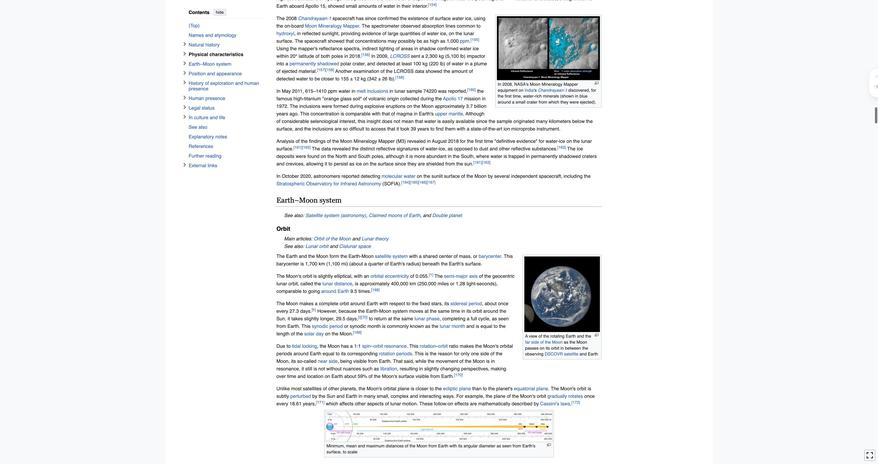 Task type: locate. For each thing, give the bounding box(es) containing it.
3 note from the top
[[276, 243, 602, 250]]

x small image
[[183, 42, 187, 46], [183, 52, 187, 56], [183, 61, 187, 65], [183, 115, 187, 119], [183, 163, 187, 167]]

2 note from the top
[[276, 235, 602, 243]]

5 x small image from the top
[[183, 163, 187, 167]]

2 x small image from the top
[[183, 52, 187, 56]]

2 x small image from the top
[[183, 80, 187, 85]]

note
[[276, 212, 602, 219], [276, 235, 602, 243], [276, 243, 602, 250]]

1 x small image from the top
[[183, 42, 187, 46]]

x small image
[[183, 71, 187, 75], [183, 80, 187, 85], [183, 96, 187, 100], [183, 105, 187, 109]]

3 x small image from the top
[[183, 96, 187, 100]]

4 x small image from the top
[[183, 115, 187, 119]]



Task type: describe. For each thing, give the bounding box(es) containing it.
1 x small image from the top
[[183, 71, 187, 75]]

1 note from the top
[[276, 212, 602, 219]]

4 x small image from the top
[[183, 105, 187, 109]]

3 x small image from the top
[[183, 61, 187, 65]]

fullscreen image
[[866, 452, 873, 459]]



Task type: vqa. For each thing, say whether or not it's contained in the screenshot.
7 link diff link
no



